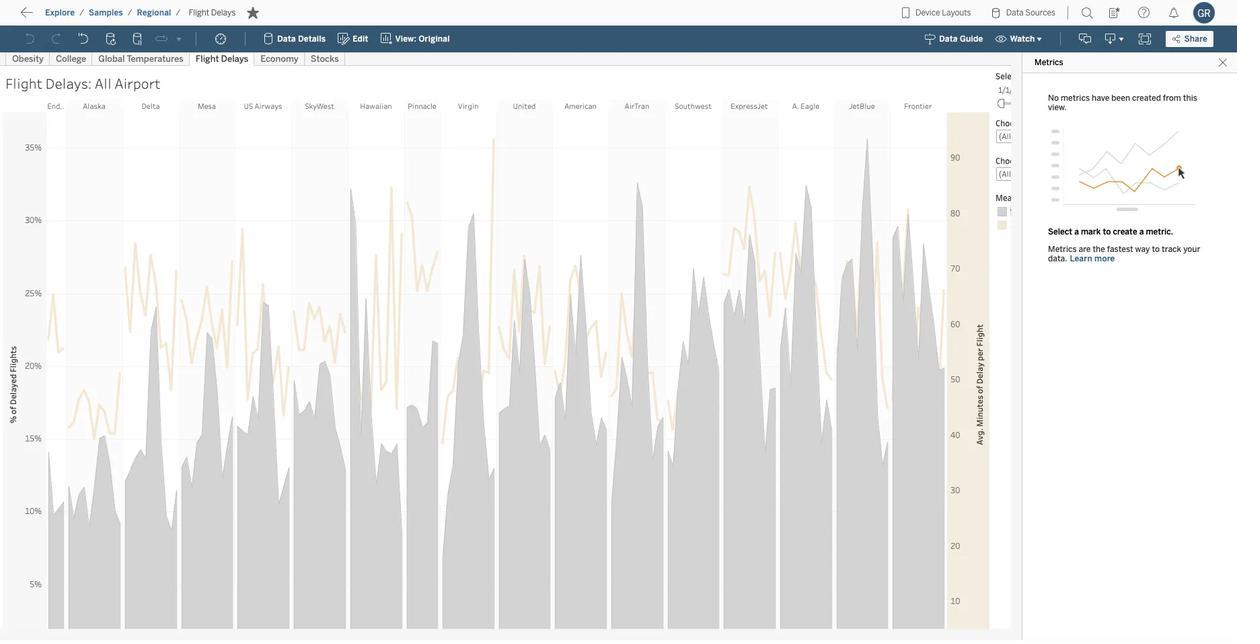 Task type: describe. For each thing, give the bounding box(es) containing it.
regional
[[137, 8, 171, 17]]

flight delays element
[[185, 8, 240, 17]]

content
[[74, 10, 116, 23]]

delays
[[211, 8, 236, 17]]

flight delays
[[189, 8, 236, 17]]

explore / samples / regional /
[[45, 8, 181, 17]]

3 / from the left
[[176, 8, 181, 17]]

flight
[[189, 8, 209, 17]]

samples link
[[88, 7, 124, 18]]

skip to content
[[35, 10, 116, 23]]

to
[[60, 10, 71, 23]]



Task type: vqa. For each thing, say whether or not it's contained in the screenshot.
"Jobs" link
no



Task type: locate. For each thing, give the bounding box(es) containing it.
/ left flight
[[176, 8, 181, 17]]

1 / from the left
[[80, 8, 84, 17]]

skip to content link
[[32, 7, 137, 25]]

explore link
[[44, 7, 75, 18]]

2 horizontal spatial /
[[176, 8, 181, 17]]

skip
[[35, 10, 58, 23]]

regional link
[[136, 7, 172, 18]]

explore
[[45, 8, 75, 17]]

0 horizontal spatial /
[[80, 8, 84, 17]]

samples
[[89, 8, 123, 17]]

1 horizontal spatial /
[[128, 8, 132, 17]]

/ right samples
[[128, 8, 132, 17]]

/ right to
[[80, 8, 84, 17]]

2 / from the left
[[128, 8, 132, 17]]

/
[[80, 8, 84, 17], [128, 8, 132, 17], [176, 8, 181, 17]]



